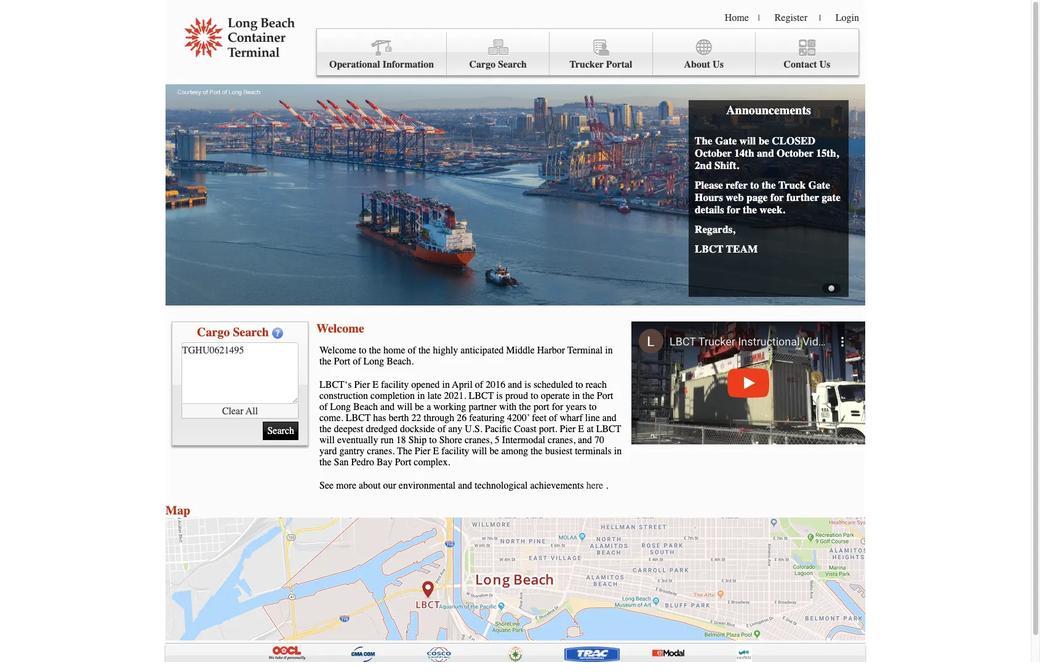 Task type: vqa. For each thing, say whether or not it's contained in the screenshot.
(LBCT
no



Task type: locate. For each thing, give the bounding box(es) containing it.
port right bay
[[395, 457, 411, 468]]

0 horizontal spatial us
[[713, 59, 724, 70]]

0 horizontal spatial long
[[330, 402, 351, 413]]

feet
[[532, 413, 547, 424]]

0 horizontal spatial cargo search
[[197, 326, 269, 340]]

lbct's
[[319, 380, 352, 391]]

about us
[[684, 59, 724, 70]]

clear all button
[[182, 404, 299, 419]]

come.
[[319, 413, 343, 424]]

0 horizontal spatial e
[[373, 380, 379, 391]]

2 vertical spatial be
[[490, 446, 499, 457]]

2 horizontal spatial be
[[759, 135, 769, 147]]

0 vertical spatial long
[[364, 356, 384, 367]]

gantry
[[339, 446, 365, 457]]

be left closed
[[759, 135, 769, 147]]

welcome
[[316, 322, 364, 336], [319, 345, 356, 356]]

complex.
[[414, 457, 450, 468]]

of up construction at the bottom left
[[353, 356, 361, 367]]

long down lbct's
[[330, 402, 351, 413]]

san
[[334, 457, 349, 468]]

for right details
[[727, 204, 740, 216]]

1 horizontal spatial gate
[[809, 179, 830, 191]]

the left 'san'
[[319, 457, 332, 468]]

| right home link
[[758, 13, 760, 23]]

0 horizontal spatial facility
[[381, 380, 409, 391]]

70
[[595, 435, 604, 446]]

is left 'scheduled'
[[525, 380, 531, 391]]

1 vertical spatial the
[[397, 446, 412, 457]]

reach
[[586, 380, 607, 391]]

0 vertical spatial welcome
[[316, 322, 364, 336]]

1 horizontal spatial us
[[820, 59, 831, 70]]

operational information
[[329, 59, 434, 70]]

1 horizontal spatial be
[[490, 446, 499, 457]]

0 horizontal spatial cranes,
[[465, 435, 492, 446]]

anticipated
[[461, 345, 504, 356]]

1 horizontal spatial cargo
[[469, 59, 496, 70]]

.
[[606, 481, 608, 492]]

is left proud
[[496, 391, 503, 402]]

0 vertical spatial port
[[334, 356, 350, 367]]

the left home
[[369, 345, 381, 356]]

and right 2016
[[508, 380, 522, 391]]

menu bar
[[316, 28, 859, 76]]

be left a
[[415, 402, 424, 413]]

to left home
[[359, 345, 367, 356]]

1 horizontal spatial long
[[364, 356, 384, 367]]

us inside about us link
[[713, 59, 724, 70]]

0 horizontal spatial pier
[[354, 380, 370, 391]]

None submit
[[263, 422, 299, 441]]

1 vertical spatial facility
[[442, 446, 469, 457]]

port.
[[539, 424, 557, 435]]

2016
[[486, 380, 505, 391]]

in right terminal at the bottom right of page
[[605, 345, 613, 356]]

1 horizontal spatial cranes,
[[548, 435, 575, 446]]

to inside the please refer to the truck gate hours web page for further gate details for the week.
[[750, 179, 759, 191]]

us right contact
[[820, 59, 831, 70]]

to left reach
[[575, 380, 583, 391]]

for
[[771, 191, 784, 204], [727, 204, 740, 216], [552, 402, 563, 413]]

has
[[373, 413, 386, 424]]

1 horizontal spatial the
[[695, 135, 713, 147]]

1 vertical spatial welcome
[[319, 345, 356, 356]]

october
[[695, 147, 732, 159], [777, 147, 814, 159]]

more
[[336, 481, 356, 492]]

cranes, down wharf
[[548, 435, 575, 446]]

18
[[396, 435, 406, 446]]

1 vertical spatial cargo search
[[197, 326, 269, 340]]

achievements
[[530, 481, 584, 492]]

1 horizontal spatial |
[[819, 13, 821, 23]]

the left port at the bottom of page
[[519, 402, 531, 413]]

2021.
[[444, 391, 466, 402]]

1 horizontal spatial search
[[498, 59, 527, 70]]

the up yard at bottom
[[319, 424, 332, 435]]

pier up "beach" in the bottom of the page
[[354, 380, 370, 391]]

1 horizontal spatial cargo search
[[469, 59, 527, 70]]

home
[[725, 12, 749, 23]]

cranes,
[[465, 435, 492, 446], [548, 435, 575, 446]]

truck
[[779, 179, 806, 191]]

0 vertical spatial be
[[759, 135, 769, 147]]

please
[[695, 179, 723, 191]]

in right the late
[[442, 380, 450, 391]]

to right proud
[[531, 391, 538, 402]]

the left week.
[[743, 204, 757, 216]]

to right refer
[[750, 179, 759, 191]]

0 horizontal spatial port
[[334, 356, 350, 367]]

cargo search
[[469, 59, 527, 70], [197, 326, 269, 340]]

| left login
[[819, 13, 821, 23]]

and left 70
[[578, 435, 592, 446]]

4200'
[[507, 413, 530, 424]]

us for contact us
[[820, 59, 831, 70]]

e left shore
[[433, 446, 439, 457]]

the left "truck"
[[762, 179, 776, 191]]

cargo
[[469, 59, 496, 70], [197, 326, 230, 340]]

october up "truck"
[[777, 147, 814, 159]]

us
[[713, 59, 724, 70], [820, 59, 831, 70]]

1 horizontal spatial pier
[[415, 446, 431, 457]]

port up line
[[597, 391, 613, 402]]

will left a
[[397, 402, 412, 413]]

be
[[759, 135, 769, 147], [415, 402, 424, 413], [490, 446, 499, 457]]

menu bar containing operational information
[[316, 28, 859, 76]]

harbor
[[537, 345, 565, 356]]

e up "beach" in the bottom of the page
[[373, 380, 379, 391]]

0 horizontal spatial search
[[233, 326, 269, 340]]

us right 'about'
[[713, 59, 724, 70]]

0 vertical spatial gate
[[715, 135, 737, 147]]

us inside contact us link
[[820, 59, 831, 70]]

to right ship
[[429, 435, 437, 446]]

completion
[[371, 391, 415, 402]]

facility down beach.
[[381, 380, 409, 391]]

1 cranes, from the left
[[465, 435, 492, 446]]

1 vertical spatial be
[[415, 402, 424, 413]]

and
[[508, 380, 522, 391], [380, 402, 395, 413], [602, 413, 617, 424], [578, 435, 592, 446], [458, 481, 472, 492]]

to right the years
[[589, 402, 597, 413]]

1 vertical spatial pier
[[560, 424, 576, 435]]

register link
[[775, 12, 808, 23]]

0 horizontal spatial |
[[758, 13, 760, 23]]

cranes.
[[367, 446, 395, 457]]

cranes, left 5
[[465, 435, 492, 446]]

pier
[[354, 380, 370, 391], [560, 424, 576, 435], [415, 446, 431, 457]]

1 horizontal spatial is
[[525, 380, 531, 391]]

pier right port.
[[560, 424, 576, 435]]

in inside welcome to the home of the highly anticipated middle harbor terminal in the port of long beach.
[[605, 345, 613, 356]]

run
[[381, 435, 394, 446]]

0 vertical spatial pier
[[354, 380, 370, 391]]

ship
[[409, 435, 427, 446]]

long
[[364, 356, 384, 367], [330, 402, 351, 413]]

here link
[[586, 481, 603, 492]]

1 | from the left
[[758, 13, 760, 23]]

2 vertical spatial e
[[433, 446, 439, 457]]

0 vertical spatial the
[[695, 135, 713, 147]]

proud
[[505, 391, 528, 402]]

1 vertical spatial long
[[330, 402, 351, 413]]

1 horizontal spatial for
[[727, 204, 740, 216]]

1 vertical spatial gate
[[809, 179, 830, 191]]

lbct right at
[[596, 424, 621, 435]]

2 october from the left
[[777, 147, 814, 159]]

contact us link
[[756, 32, 859, 76]]

1 horizontal spatial e
[[433, 446, 439, 457]]

0 vertical spatial cargo search
[[469, 59, 527, 70]]

pedro
[[351, 457, 374, 468]]

in right operate
[[572, 391, 580, 402]]

the inside lbct's pier e facility opened in april of 2016 and is scheduled to reach construction completion in late 2021.  lbct is proud to operate in the port of long beach and will be a working partner with the port for years to come.  lbct has berth 22 through 26 featuring 4200' feet of wharf line and the deepest dredged dockside of any u.s. pacific coast port. pier e at lbct will eventually run 18 ship to shore cranes, 5 intermodal cranes, and 70 yard gantry cranes. the pier e facility will be among the busiest terminals in the san pedro bay port complex.
[[397, 446, 412, 457]]

search
[[498, 59, 527, 70], [233, 326, 269, 340]]

for right port at the bottom of page
[[552, 402, 563, 413]]

the right run
[[397, 446, 412, 457]]

login link
[[836, 12, 859, 23]]

home link
[[725, 12, 749, 23]]

for right page
[[771, 191, 784, 204]]

0 horizontal spatial cargo
[[197, 326, 230, 340]]

0 horizontal spatial the
[[397, 446, 412, 457]]

gate right "truck"
[[809, 179, 830, 191]]

october up please
[[695, 147, 732, 159]]

0 horizontal spatial for
[[552, 402, 563, 413]]

1 horizontal spatial port
[[395, 457, 411, 468]]

port inside welcome to the home of the highly anticipated middle harbor terminal in the port of long beach.
[[334, 356, 350, 367]]

welcome inside welcome to the home of the highly anticipated middle harbor terminal in the port of long beach.
[[319, 345, 356, 356]]

1 vertical spatial port
[[597, 391, 613, 402]]

working
[[434, 402, 466, 413]]

hours
[[695, 191, 723, 204]]

the up lbct's
[[319, 356, 332, 367]]

be left among
[[490, 446, 499, 457]]

e left at
[[578, 424, 584, 435]]

technological
[[475, 481, 528, 492]]

long left beach.
[[364, 356, 384, 367]]

port up lbct's
[[334, 356, 350, 367]]

cargo search link
[[447, 32, 550, 76]]

1 vertical spatial search
[[233, 326, 269, 340]]

is
[[525, 380, 531, 391], [496, 391, 503, 402]]

partner
[[469, 402, 497, 413]]

the up 2nd
[[695, 135, 713, 147]]

2 horizontal spatial e
[[578, 424, 584, 435]]

gate up shift. in the top of the page
[[715, 135, 737, 147]]

trucker portal link
[[550, 32, 653, 76]]

1 horizontal spatial facility
[[442, 446, 469, 457]]

0 horizontal spatial gate
[[715, 135, 737, 147]]

2 horizontal spatial for
[[771, 191, 784, 204]]

will down "announcements"
[[740, 135, 756, 147]]

featuring
[[469, 413, 505, 424]]

the
[[762, 179, 776, 191], [743, 204, 757, 216], [369, 345, 381, 356], [419, 345, 431, 356], [319, 356, 332, 367], [582, 391, 594, 402], [519, 402, 531, 413], [319, 424, 332, 435], [531, 446, 543, 457], [319, 457, 332, 468]]

Enter container numbers and/ or booking numbers. text field
[[182, 343, 299, 404]]

0 horizontal spatial october
[[695, 147, 732, 159]]

2 horizontal spatial pier
[[560, 424, 576, 435]]

facility down any
[[442, 446, 469, 457]]

1 us from the left
[[713, 59, 724, 70]]

us for about us
[[713, 59, 724, 70]]

0 vertical spatial cargo
[[469, 59, 496, 70]]

2 us from the left
[[820, 59, 831, 70]]

|
[[758, 13, 760, 23], [819, 13, 821, 23]]

pier down 'dockside'
[[415, 446, 431, 457]]

years
[[566, 402, 587, 413]]

search inside menu bar
[[498, 59, 527, 70]]

of
[[408, 345, 416, 356], [353, 356, 361, 367], [475, 380, 483, 391], [319, 402, 328, 413], [549, 413, 557, 424], [438, 424, 446, 435]]

our
[[383, 481, 396, 492]]

0 vertical spatial search
[[498, 59, 527, 70]]

cargo search inside cargo search link
[[469, 59, 527, 70]]

0 vertical spatial facility
[[381, 380, 409, 391]]

1 horizontal spatial october
[[777, 147, 814, 159]]

will down come.
[[319, 435, 335, 446]]

cargo inside menu bar
[[469, 59, 496, 70]]

terminal
[[567, 345, 603, 356]]



Task type: describe. For each thing, give the bounding box(es) containing it.
coast
[[514, 424, 537, 435]]

2 cranes, from the left
[[548, 435, 575, 446]]

clear all
[[222, 406, 258, 417]]

about
[[684, 59, 710, 70]]

2 | from the left
[[819, 13, 821, 23]]

1 october from the left
[[695, 147, 732, 159]]

to inside welcome to the home of the highly anticipated middle harbor terminal in the port of long beach.
[[359, 345, 367, 356]]

welcome for welcome
[[316, 322, 364, 336]]

in left the late
[[417, 391, 425, 402]]

see more about our environmental and technological achievements here .
[[319, 481, 608, 492]]

1 vertical spatial e
[[578, 424, 584, 435]]

of left any
[[438, 424, 446, 435]]

will left 5
[[472, 446, 487, 457]]

line
[[585, 413, 600, 424]]

dockside
[[400, 424, 435, 435]]

eventually
[[337, 435, 378, 446]]

web
[[726, 191, 744, 204]]

contact us
[[784, 59, 831, 70]]

at
[[587, 424, 594, 435]]

the gate will be closed october 14th and october 15th, 2nd shift.
[[695, 135, 839, 172]]

about
[[359, 481, 381, 492]]

a
[[427, 402, 431, 413]]

see
[[319, 481, 334, 492]]

lbct up featuring
[[469, 391, 494, 402]]

shore
[[439, 435, 462, 446]]

yard
[[319, 446, 337, 457]]

0 vertical spatial e
[[373, 380, 379, 391]]

welcome for welcome to the home of the highly anticipated middle harbor terminal in the port of long beach.
[[319, 345, 356, 356]]

long inside welcome to the home of the highly anticipated middle harbor terminal in the port of long beach.
[[364, 356, 384, 367]]

bay
[[377, 457, 393, 468]]

welcome to the home of the highly anticipated middle harbor terminal in the port of long beach.
[[319, 345, 613, 367]]

lbct team
[[695, 243, 758, 255]]

with
[[499, 402, 517, 413]]

all
[[246, 406, 258, 417]]

port
[[534, 402, 549, 413]]

highly
[[433, 345, 458, 356]]

lbct down regards,​
[[695, 243, 724, 255]]

portal
[[606, 59, 632, 70]]

further
[[787, 191, 819, 204]]

2 horizontal spatial port
[[597, 391, 613, 402]]

the inside the gate will be closed october 14th and october 15th, 2nd shift.
[[695, 135, 713, 147]]

22
[[411, 413, 421, 424]]

regards,​
[[695, 223, 735, 236]]

login
[[836, 12, 859, 23]]

terminals
[[575, 446, 612, 457]]

2 vertical spatial pier
[[415, 446, 431, 457]]

2 vertical spatial port
[[395, 457, 411, 468]]

gate
[[822, 191, 841, 204]]

0 horizontal spatial be
[[415, 402, 424, 413]]

the left highly
[[419, 345, 431, 356]]

15th,
[[816, 147, 839, 159]]

be inside the gate will be closed october 14th and october 15th, 2nd shift.
[[759, 135, 769, 147]]

operational
[[329, 59, 380, 70]]

the right among
[[531, 446, 543, 457]]

please refer to the truck gate hours web page for further gate details for the week.
[[695, 179, 841, 216]]

5
[[495, 435, 500, 446]]

for inside lbct's pier e facility opened in april of 2016 and is scheduled to reach construction completion in late 2021.  lbct is proud to operate in the port of long beach and will be a working partner with the port for years to come.  lbct has berth 22 through 26 featuring 4200' feet of wharf line and the deepest dredged dockside of any u.s. pacific coast port. pier e at lbct will eventually run 18 ship to shore cranes, 5 intermodal cranes, and 70 yard gantry cranes. the pier e facility will be among the busiest terminals in the san pedro bay port complex.
[[552, 402, 563, 413]]

1 vertical spatial cargo
[[197, 326, 230, 340]]

long inside lbct's pier e facility opened in april of 2016 and is scheduled to reach construction completion in late 2021.  lbct is proud to operate in the port of long beach and will be a working partner with the port for years to come.  lbct has berth 22 through 26 featuring 4200' feet of wharf line and the deepest dredged dockside of any u.s. pacific coast port. pier e at lbct will eventually run 18 ship to shore cranes, 5 intermodal cranes, and 70 yard gantry cranes. the pier e facility will be among the busiest terminals in the san pedro bay port complex.
[[330, 402, 351, 413]]

and right "beach" in the bottom of the page
[[380, 402, 395, 413]]

home
[[383, 345, 405, 356]]

lbct's pier e facility opened in april of 2016 and is scheduled to reach construction completion in late 2021.  lbct is proud to operate in the port of long beach and will be a working partner with the port for years to come.  lbct has berth 22 through 26 featuring 4200' feet of wharf line and the deepest dredged dockside of any u.s. pacific coast port. pier e at lbct will eventually run 18 ship to shore cranes, 5 intermodal cranes, and 70 yard gantry cranes. the pier e facility will be among the busiest terminals in the san pedro bay port complex.
[[319, 380, 622, 468]]

dredged
[[366, 424, 398, 435]]

trucker portal
[[570, 59, 632, 70]]

and right line
[[602, 413, 617, 424]]

register
[[775, 12, 808, 23]]

scheduled
[[534, 380, 573, 391]]

0 horizontal spatial is
[[496, 391, 503, 402]]

14th and
[[734, 147, 774, 159]]

announcements
[[726, 103, 811, 118]]

page
[[747, 191, 768, 204]]

environmental
[[399, 481, 456, 492]]

contact
[[784, 59, 817, 70]]

lbct left has
[[346, 413, 371, 424]]

gate inside the gate will be closed october 14th and october 15th, 2nd shift.
[[715, 135, 737, 147]]

here
[[586, 481, 603, 492]]

clear
[[222, 406, 243, 417]]

of right feet
[[549, 413, 557, 424]]

will inside the gate will be closed october 14th and october 15th, 2nd shift.
[[740, 135, 756, 147]]

details
[[695, 204, 724, 216]]

trucker
[[570, 59, 604, 70]]

intermodal
[[502, 435, 545, 446]]

pacific
[[485, 424, 512, 435]]

busiest
[[545, 446, 573, 457]]

the up line
[[582, 391, 594, 402]]

late
[[428, 391, 442, 402]]

berth
[[389, 413, 409, 424]]

refer
[[726, 179, 748, 191]]

operate
[[541, 391, 570, 402]]

beach
[[353, 402, 378, 413]]

operational information link
[[317, 32, 447, 76]]

any
[[448, 424, 463, 435]]

week.
[[760, 204, 785, 216]]

26
[[457, 413, 467, 424]]

in right 70
[[614, 446, 622, 457]]

of right home
[[408, 345, 416, 356]]

gate inside the please refer to the truck gate hours web page for further gate details for the week.
[[809, 179, 830, 191]]

deepest
[[334, 424, 364, 435]]

of left 2016
[[475, 380, 483, 391]]

map
[[166, 504, 190, 518]]

april
[[452, 380, 473, 391]]

shift.
[[715, 159, 739, 172]]

and left the technological
[[458, 481, 472, 492]]

middle
[[506, 345, 535, 356]]

2nd
[[695, 159, 712, 172]]

about us link
[[653, 32, 756, 76]]

of down lbct's
[[319, 402, 328, 413]]

team
[[726, 243, 758, 255]]



